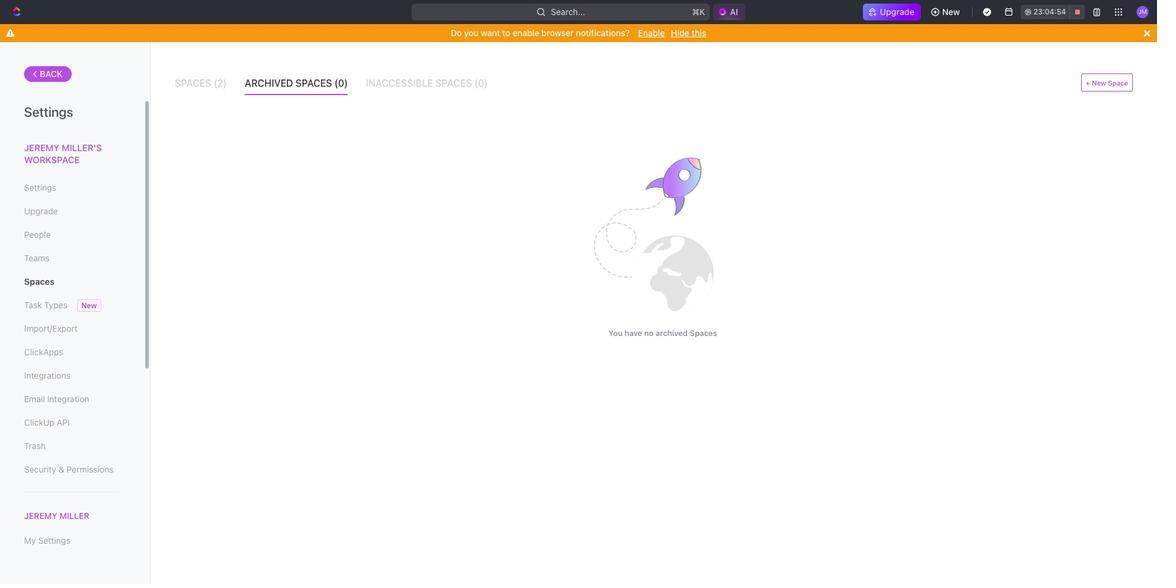 Task type: locate. For each thing, give the bounding box(es) containing it.
2 vertical spatial new
[[81, 301, 97, 310]]

1 vertical spatial new
[[1092, 79, 1106, 86]]

spaces right archived at the left of the page
[[296, 78, 332, 89]]

settings inside my settings link
[[38, 536, 70, 546]]

notifications?
[[576, 28, 630, 38]]

email integration link
[[24, 389, 120, 410]]

1 (0) from the left
[[334, 78, 348, 89]]

23:04:54
[[1033, 7, 1066, 16]]

back
[[40, 69, 62, 79]]

2 vertical spatial settings
[[38, 536, 70, 546]]

new inside settings element
[[81, 301, 97, 310]]

permissions
[[67, 465, 114, 475]]

23:04:54 button
[[1021, 5, 1085, 19]]

upgrade link
[[863, 4, 921, 20], [24, 201, 120, 222]]

2 horizontal spatial new
[[1092, 79, 1106, 86]]

0 horizontal spatial upgrade
[[24, 206, 58, 216]]

spaces inside settings element
[[24, 277, 54, 287]]

upgrade left new button at the top right of page
[[880, 7, 915, 17]]

0 horizontal spatial new
[[81, 301, 97, 310]]

(0) left the inaccessible
[[334, 78, 348, 89]]

settings down back link
[[24, 104, 73, 120]]

1 horizontal spatial upgrade link
[[863, 4, 921, 20]]

jeremy inside jeremy miller's workspace
[[24, 142, 59, 153]]

1 jeremy from the top
[[24, 142, 59, 153]]

jeremy for jeremy miller's workspace
[[24, 142, 59, 153]]

clickapps link
[[24, 342, 120, 363]]

0 vertical spatial upgrade link
[[863, 4, 921, 20]]

spaces down teams
[[24, 277, 54, 287]]

miller's
[[62, 142, 102, 153]]

this
[[692, 28, 706, 38]]

upgrade link left new button at the top right of page
[[863, 4, 921, 20]]

0 horizontal spatial upgrade link
[[24, 201, 120, 222]]

1 vertical spatial upgrade
[[24, 206, 58, 216]]

settings
[[24, 104, 73, 120], [24, 183, 56, 193], [38, 536, 70, 546]]

my settings link
[[24, 531, 120, 552]]

&
[[58, 465, 64, 475]]

upgrade link down 'settings' link
[[24, 201, 120, 222]]

spaces
[[175, 78, 211, 89], [296, 78, 332, 89], [435, 78, 472, 89], [24, 277, 54, 287], [690, 328, 717, 338]]

archived spaces (0)
[[245, 78, 348, 89]]

have
[[625, 328, 642, 338]]

jm button
[[1133, 2, 1152, 22]]

1 horizontal spatial upgrade
[[880, 7, 915, 17]]

jeremy
[[24, 142, 59, 153], [24, 511, 57, 521]]

1 horizontal spatial (0)
[[474, 78, 488, 89]]

(0) for inaccessible spaces (0)
[[474, 78, 488, 89]]

want
[[481, 28, 500, 38]]

clickup api link
[[24, 413, 120, 433]]

2 jeremy from the top
[[24, 511, 57, 521]]

jeremy up workspace on the top left of page
[[24, 142, 59, 153]]

security & permissions link
[[24, 460, 120, 480]]

upgrade up "people"
[[24, 206, 58, 216]]

0 vertical spatial new
[[942, 7, 960, 17]]

settings right my
[[38, 536, 70, 546]]

teams link
[[24, 248, 120, 269]]

enable
[[513, 28, 539, 38]]

new
[[942, 7, 960, 17], [1092, 79, 1106, 86], [81, 301, 97, 310]]

(0) down 'want'
[[474, 78, 488, 89]]

ai button
[[713, 4, 745, 20]]

2 (0) from the left
[[474, 78, 488, 89]]

jeremy up my settings
[[24, 511, 57, 521]]

no
[[644, 328, 654, 338]]

miller
[[60, 511, 89, 521]]

1 horizontal spatial new
[[942, 7, 960, 17]]

do you want to enable browser notifications? enable hide this
[[451, 28, 706, 38]]

0 horizontal spatial (0)
[[334, 78, 348, 89]]

(0)
[[334, 78, 348, 89], [474, 78, 488, 89]]

1 vertical spatial settings
[[24, 183, 56, 193]]

0 vertical spatial settings
[[24, 104, 73, 120]]

to
[[502, 28, 510, 38]]

spaces left '(2)'
[[175, 78, 211, 89]]

spaces down do
[[435, 78, 472, 89]]

hide
[[671, 28, 689, 38]]

clickup
[[24, 418, 54, 428]]

archived
[[245, 78, 293, 89]]

trash link
[[24, 436, 120, 457]]

upgrade
[[880, 7, 915, 17], [24, 206, 58, 216]]

1 vertical spatial jeremy
[[24, 511, 57, 521]]

settings down workspace on the top left of page
[[24, 183, 56, 193]]

back link
[[24, 66, 72, 82]]

0 vertical spatial jeremy
[[24, 142, 59, 153]]



Task type: describe. For each thing, give the bounding box(es) containing it.
inaccessible spaces (0)
[[366, 78, 488, 89]]

0 vertical spatial upgrade
[[880, 7, 915, 17]]

email integration
[[24, 394, 89, 404]]

import/export
[[24, 324, 78, 334]]

browser
[[541, 28, 574, 38]]

clickup api
[[24, 418, 70, 428]]

my
[[24, 536, 36, 546]]

do
[[451, 28, 462, 38]]

+
[[1086, 79, 1090, 86]]

email
[[24, 394, 45, 404]]

spaces right archived
[[690, 328, 717, 338]]

integrations link
[[24, 366, 120, 386]]

you
[[609, 328, 622, 338]]

task types
[[24, 300, 67, 310]]

integration
[[47, 394, 89, 404]]

types
[[44, 300, 67, 310]]

people
[[24, 230, 51, 240]]

jeremy miller's workspace
[[24, 142, 102, 165]]

ai
[[730, 7, 738, 17]]

inaccessible
[[366, 78, 433, 89]]

integrations
[[24, 371, 71, 381]]

space
[[1108, 79, 1128, 86]]

my settings
[[24, 536, 70, 546]]

new inside button
[[942, 7, 960, 17]]

jm
[[1138, 8, 1147, 15]]

workspace
[[24, 154, 80, 165]]

jeremy miller
[[24, 511, 89, 521]]

1 vertical spatial upgrade link
[[24, 201, 120, 222]]

⌘k
[[692, 7, 705, 17]]

clickapps
[[24, 347, 63, 357]]

teams
[[24, 253, 49, 263]]

security
[[24, 465, 56, 475]]

spaces link
[[24, 272, 120, 292]]

api
[[57, 418, 70, 428]]

upgrade inside settings element
[[24, 206, 58, 216]]

people link
[[24, 225, 120, 245]]

trash
[[24, 441, 46, 451]]

settings link
[[24, 178, 120, 198]]

enable
[[638, 28, 665, 38]]

import/export link
[[24, 319, 120, 339]]

security & permissions
[[24, 465, 114, 475]]

new button
[[925, 2, 967, 22]]

search...
[[551, 7, 585, 17]]

(0) for archived spaces (0)
[[334, 78, 348, 89]]

settings element
[[0, 42, 151, 585]]

spaces (2)
[[175, 78, 227, 89]]

+ new space
[[1086, 79, 1128, 86]]

archived
[[656, 328, 688, 338]]

you
[[464, 28, 479, 38]]

you have no archived spaces
[[609, 328, 717, 338]]

task
[[24, 300, 42, 310]]

jeremy for jeremy miller
[[24, 511, 57, 521]]

(2)
[[214, 78, 227, 89]]



Task type: vqa. For each thing, say whether or not it's contained in the screenshot.
Security & Permissions "Link"
yes



